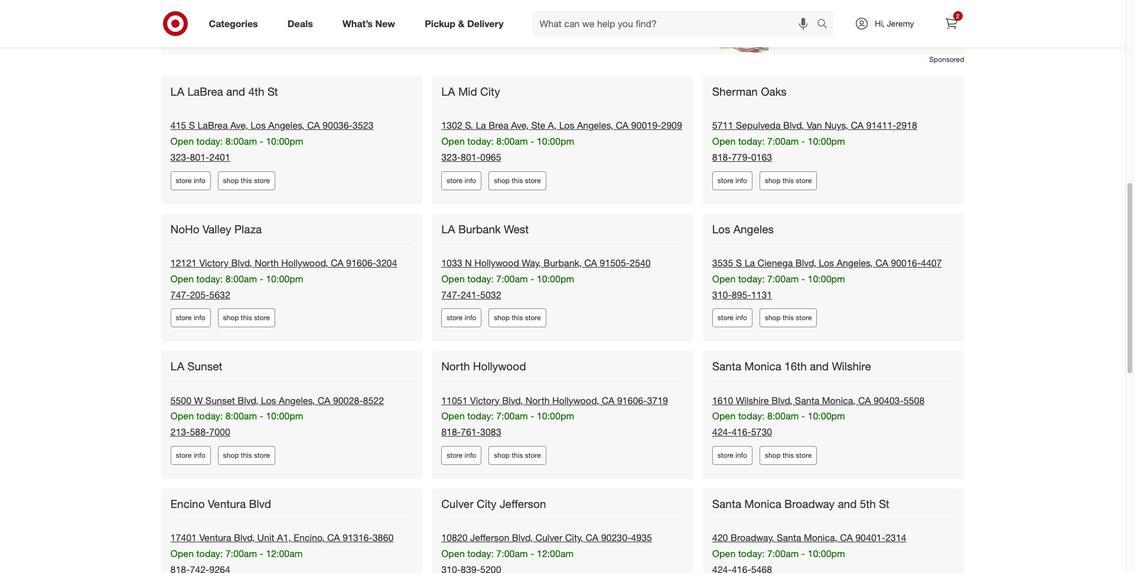 Task type: locate. For each thing, give the bounding box(es) containing it.
12:00am inside '10820 jefferson blvd, culver city, ca 90230-4935 open today: 7:00am - 12:00am'
[[537, 548, 574, 560]]

today: down 17401
[[197, 548, 223, 560]]

7:00am up 0163
[[768, 135, 799, 147]]

shop down 0163
[[765, 176, 781, 185]]

1 vertical spatial and
[[810, 360, 829, 373]]

205-
[[190, 289, 209, 301]]

los inside 415 s labrea ave, los angeles, ca 90036-3523 open today: 8:00am - 10:00pm 323-801-2401
[[251, 119, 266, 131]]

415
[[171, 119, 186, 131]]

- down the 415 s labrea ave, los angeles, ca 90036-3523 link on the left of the page
[[260, 135, 263, 147]]

2 323- from the left
[[442, 151, 461, 163]]

5711 sepulveda blvd, van nuys, ca 91411-2918 link
[[713, 119, 918, 131]]

10:00pm inside 415 s labrea ave, los angeles, ca 90036-3523 open today: 8:00am - 10:00pm 323-801-2401
[[266, 135, 303, 147]]

0 vertical spatial monica,
[[823, 395, 856, 406]]

0 vertical spatial monica
[[745, 360, 782, 373]]

this for hollywood
[[512, 451, 523, 460]]

1 vertical spatial labrea
[[198, 119, 228, 131]]

store info link for burbank
[[442, 309, 482, 328]]

broadway
[[785, 497, 835, 511]]

0 horizontal spatial st
[[268, 85, 278, 98]]

shop this store for labrea
[[223, 176, 270, 185]]

818- for sherman oaks
[[713, 151, 732, 163]]

st right 5th
[[880, 497, 890, 511]]

1 horizontal spatial 747-
[[442, 289, 461, 301]]

la right s.
[[476, 119, 486, 131]]

open down 420
[[713, 548, 736, 560]]

- down 1610 wilshire blvd, santa monica, ca 90403-5508 link
[[802, 410, 806, 422]]

1 horizontal spatial wilshire
[[832, 360, 872, 373]]

shop down 5730
[[765, 451, 781, 460]]

los
[[251, 119, 266, 131], [560, 119, 575, 131], [713, 222, 731, 236], [819, 257, 835, 269], [261, 395, 276, 406]]

shop this store for burbank
[[494, 313, 541, 322]]

91606-
[[346, 257, 376, 269], [617, 395, 647, 406]]

0 vertical spatial hollywood
[[475, 257, 519, 269]]

0 horizontal spatial victory
[[199, 257, 229, 269]]

hollywood, for noho valley plaza
[[282, 257, 328, 269]]

store info down 895-
[[718, 313, 748, 322]]

-
[[260, 135, 263, 147], [531, 135, 535, 147], [802, 135, 806, 147], [260, 273, 263, 285], [531, 273, 535, 285], [802, 273, 806, 285], [260, 410, 263, 422], [531, 410, 535, 422], [802, 410, 806, 422], [260, 548, 263, 560], [531, 548, 535, 560], [802, 548, 806, 560]]

hollywood inside north hollywood link
[[473, 360, 526, 373]]

la up 5500
[[171, 360, 184, 373]]

ca inside 12121 victory blvd, north hollywood, ca 91606-3204 open today: 8:00am - 10:00pm 747-205-5632
[[331, 257, 344, 269]]

store info link for monica
[[713, 446, 753, 465]]

- inside 12121 victory blvd, north hollywood, ca 91606-3204 open today: 8:00am - 10:00pm 747-205-5632
[[260, 273, 263, 285]]

north for noho valley plaza
[[255, 257, 279, 269]]

12:00am down a1,
[[266, 548, 303, 560]]

747- inside 12121 victory blvd, north hollywood, ca 91606-3204 open today: 8:00am - 10:00pm 747-205-5632
[[171, 289, 190, 301]]

today: down broadway,
[[739, 548, 765, 560]]

blvd, inside 1610 wilshire blvd, santa monica, ca 90403-5508 open today: 8:00am - 10:00pm 424-416-5730
[[772, 395, 793, 406]]

culver city jefferson link
[[442, 497, 549, 511]]

1 horizontal spatial la
[[745, 257, 755, 269]]

2 ave, from the left
[[511, 119, 529, 131]]

1 horizontal spatial 801-
[[461, 151, 481, 163]]

1610 wilshire blvd, santa monica, ca 90403-5508 open today: 8:00am - 10:00pm 424-416-5730
[[713, 395, 925, 438]]

angeles, left 90016-
[[837, 257, 873, 269]]

open down 5711
[[713, 135, 736, 147]]

victory inside 11051 victory blvd, north hollywood, ca 91606-3719 open today: 7:00am - 10:00pm 818-761-3083
[[471, 395, 500, 406]]

ca right city,
[[586, 532, 599, 544]]

store info link for mid
[[442, 171, 482, 190]]

ca left 3204
[[331, 257, 344, 269]]

blvd, inside '10820 jefferson blvd, culver city, ca 90230-4935 open today: 7:00am - 12:00am'
[[512, 532, 533, 544]]

8:00am up 2401
[[226, 135, 257, 147]]

la for mid
[[476, 119, 486, 131]]

la for angeles
[[745, 257, 755, 269]]

labrea left the 4th
[[187, 85, 223, 98]]

info for labrea
[[194, 176, 205, 185]]

- down 3535 s la cienega blvd, los angeles, ca 90016-4407 "link"
[[802, 273, 806, 285]]

open inside '10820 jefferson blvd, culver city, ca 90230-4935 open today: 7:00am - 12:00am'
[[442, 548, 465, 560]]

1 323- from the left
[[171, 151, 190, 163]]

shop this store down 3083
[[494, 451, 541, 460]]

ca left 90403- on the right
[[859, 395, 872, 406]]

store info link for labrea
[[171, 171, 211, 190]]

blvd, right w
[[238, 395, 259, 406]]

store down the 779-
[[718, 176, 734, 185]]

shop this store down 0965
[[494, 176, 541, 185]]

1 horizontal spatial st
[[880, 497, 890, 511]]

7:00am down '420 broadway, santa monica, ca 90401-2314' link
[[768, 548, 799, 560]]

1 horizontal spatial 818-
[[713, 151, 732, 163]]

1 vertical spatial monica,
[[804, 532, 838, 544]]

this for burbank
[[512, 313, 523, 322]]

11051
[[442, 395, 468, 406]]

sunset
[[187, 360, 223, 373], [206, 395, 235, 406]]

blvd, inside 5711 sepulveda blvd, van nuys, ca 91411-2918 open today: 7:00am - 10:00pm 818-779-0163
[[784, 119, 805, 131]]

this for monica
[[783, 451, 794, 460]]

0 vertical spatial victory
[[199, 257, 229, 269]]

blvd, left unit in the left bottom of the page
[[234, 532, 255, 544]]

this down 12121 victory blvd, north hollywood, ca 91606-3204 open today: 8:00am - 10:00pm 747-205-5632
[[241, 313, 252, 322]]

2 monica from the top
[[745, 497, 782, 511]]

0 vertical spatial ventura
[[208, 497, 246, 511]]

8522
[[363, 395, 384, 406]]

store down 12121 victory blvd, north hollywood, ca 91606-3204 open today: 8:00am - 10:00pm 747-205-5632
[[254, 313, 270, 322]]

deals link
[[278, 11, 328, 37]]

santa monica broadway and 5th st
[[713, 497, 890, 511]]

0 horizontal spatial ave,
[[230, 119, 248, 131]]

today: inside 17401 ventura blvd, unit a1, encino, ca 91316-3860 open today: 7:00am - 12:00am
[[197, 548, 223, 560]]

90036-
[[323, 119, 353, 131]]

store info for mid
[[447, 176, 477, 185]]

ca inside 11051 victory blvd, north hollywood, ca 91606-3719 open today: 7:00am - 10:00pm 818-761-3083
[[602, 395, 615, 406]]

la burbank west link
[[442, 222, 532, 236]]

s for angeles
[[736, 257, 743, 269]]

91606- for noho valley plaza
[[346, 257, 376, 269]]

shop this store button for labrea
[[218, 171, 276, 190]]

0965
[[481, 151, 502, 163]]

shop this store for angeles
[[765, 313, 812, 322]]

today: up 747-205-5632 'link'
[[197, 273, 223, 285]]

la for la mid city
[[442, 85, 455, 98]]

1610 wilshire blvd, santa monica, ca 90403-5508 link
[[713, 395, 925, 406]]

open down 3535
[[713, 273, 736, 285]]

2909
[[662, 119, 683, 131]]

today: up 747-241-5032 link
[[468, 273, 494, 285]]

818- inside 11051 victory blvd, north hollywood, ca 91606-3719 open today: 7:00am - 10:00pm 818-761-3083
[[442, 426, 461, 438]]

1302 s. la brea ave, ste a, los angeles, ca 90019-2909 link
[[442, 119, 683, 131]]

1 horizontal spatial ave,
[[511, 119, 529, 131]]

91606- inside 12121 victory blvd, north hollywood, ca 91606-3204 open today: 8:00am - 10:00pm 747-205-5632
[[346, 257, 376, 269]]

1 vertical spatial 818-
[[442, 426, 461, 438]]

shop this store for monica
[[765, 451, 812, 460]]

shop this store for sunset
[[223, 451, 270, 460]]

store down 1033 n hollywood way, burbank, ca 91505-2540 open today: 7:00am - 10:00pm 747-241-5032
[[525, 313, 541, 322]]

blvd, for 10820 jefferson blvd, culver city, ca 90230-4935 open today: 7:00am - 12:00am
[[512, 532, 533, 544]]

0 horizontal spatial and
[[226, 85, 245, 98]]

store info down the 779-
[[718, 176, 748, 185]]

sepulveda
[[736, 119, 781, 131]]

3204
[[376, 257, 397, 269]]

shop this store for valley
[[223, 313, 270, 322]]

this up west
[[512, 176, 523, 185]]

today: inside 420 broadway, santa monica, ca 90401-2314 open today: 7:00am - 10:00pm
[[739, 548, 765, 560]]

info for mid
[[465, 176, 477, 185]]

what's
[[343, 17, 373, 29]]

- down 5711 sepulveda blvd, van nuys, ca 91411-2918 link
[[802, 135, 806, 147]]

info down 323-801-2401 link
[[194, 176, 205, 185]]

today: inside 1033 n hollywood way, burbank, ca 91505-2540 open today: 7:00am - 10:00pm 747-241-5032
[[468, 273, 494, 285]]

7:00am down the cienega on the right of page
[[768, 273, 799, 285]]

and
[[226, 85, 245, 98], [810, 360, 829, 373], [838, 497, 857, 511]]

1 vertical spatial wilshire
[[736, 395, 769, 406]]

1 vertical spatial la
[[745, 257, 755, 269]]

0 vertical spatial 91606-
[[346, 257, 376, 269]]

ventura inside 17401 ventura blvd, unit a1, encino, ca 91316-3860 open today: 7:00am - 12:00am
[[199, 532, 231, 544]]

0 horizontal spatial 323-
[[171, 151, 190, 163]]

culver
[[442, 497, 474, 511], [536, 532, 563, 544]]

monica for 16th
[[745, 360, 782, 373]]

ca inside 17401 ventura blvd, unit a1, encino, ca 91316-3860 open today: 7:00am - 12:00am
[[327, 532, 340, 544]]

info down the 761-
[[465, 451, 477, 460]]

info for oaks
[[736, 176, 748, 185]]

store info link down 416- on the right of page
[[713, 446, 753, 465]]

monica, inside 420 broadway, santa monica, ca 90401-2314 open today: 7:00am - 10:00pm
[[804, 532, 838, 544]]

search
[[812, 19, 841, 30]]

1 vertical spatial ventura
[[199, 532, 231, 544]]

blvd, inside 12121 victory blvd, north hollywood, ca 91606-3204 open today: 8:00am - 10:00pm 747-205-5632
[[231, 257, 252, 269]]

1 horizontal spatial victory
[[471, 395, 500, 406]]

store info link down 205- on the left of the page
[[171, 309, 211, 328]]

ca left 3719
[[602, 395, 615, 406]]

What can we help you find? suggestions appear below search field
[[533, 11, 821, 37]]

la for la labrea and 4th st
[[171, 85, 184, 98]]

1 12:00am from the left
[[266, 548, 303, 560]]

7:00am down way,
[[497, 273, 528, 285]]

1 vertical spatial city
[[477, 497, 497, 511]]

and left the 4th
[[226, 85, 245, 98]]

victory for valley
[[199, 257, 229, 269]]

ca inside 420 broadway, santa monica, ca 90401-2314 open today: 7:00am - 10:00pm
[[841, 532, 853, 544]]

424-
[[713, 426, 732, 438]]

- inside 415 s labrea ave, los angeles, ca 90036-3523 open today: 8:00am - 10:00pm 323-801-2401
[[260, 135, 263, 147]]

shop this store button down 0163
[[760, 171, 818, 190]]

victory
[[199, 257, 229, 269], [471, 395, 500, 406]]

store info down 205- on the left of the page
[[176, 313, 205, 322]]

los angeles
[[713, 222, 774, 236]]

1 horizontal spatial 323-
[[442, 151, 461, 163]]

0 vertical spatial north
[[255, 257, 279, 269]]

747- for la
[[442, 289, 461, 301]]

0 vertical spatial hollywood,
[[282, 257, 328, 269]]

santa inside santa monica 16th and wilshire link
[[713, 360, 742, 373]]

0 vertical spatial st
[[268, 85, 278, 98]]

0 horizontal spatial 747-
[[171, 289, 190, 301]]

2 801- from the left
[[461, 151, 481, 163]]

la up 415
[[171, 85, 184, 98]]

0 horizontal spatial hollywood,
[[282, 257, 328, 269]]

shop for oaks
[[765, 176, 781, 185]]

1 horizontal spatial north
[[442, 360, 470, 373]]

store info down 323-801-2401 link
[[176, 176, 205, 185]]

747- down 12121
[[171, 289, 190, 301]]

la for la burbank west
[[442, 222, 455, 236]]

noho valley plaza link
[[171, 222, 264, 236]]

801- inside 415 s labrea ave, los angeles, ca 90036-3523 open today: 8:00am - 10:00pm 323-801-2401
[[190, 151, 209, 163]]

1 horizontal spatial 91606-
[[617, 395, 647, 406]]

store
[[176, 176, 192, 185], [254, 176, 270, 185], [447, 176, 463, 185], [525, 176, 541, 185], [718, 176, 734, 185], [796, 176, 812, 185], [176, 313, 192, 322], [254, 313, 270, 322], [447, 313, 463, 322], [525, 313, 541, 322], [718, 313, 734, 322], [796, 313, 812, 322], [176, 451, 192, 460], [254, 451, 270, 460], [447, 451, 463, 460], [525, 451, 541, 460], [718, 451, 734, 460], [796, 451, 812, 460]]

encino,
[[294, 532, 325, 544]]

1 vertical spatial monica
[[745, 497, 782, 511]]

info down 205- on the left of the page
[[194, 313, 205, 322]]

ventura left blvd
[[208, 497, 246, 511]]

this for labrea
[[241, 176, 252, 185]]

shop for monica
[[765, 451, 781, 460]]

store info for hollywood
[[447, 451, 477, 460]]

4th
[[248, 85, 265, 98]]

jefferson down culver city jefferson link
[[471, 532, 510, 544]]

open inside 11051 victory blvd, north hollywood, ca 91606-3719 open today: 7:00am - 10:00pm 818-761-3083
[[442, 410, 465, 422]]

ventura
[[208, 497, 246, 511], [199, 532, 231, 544]]

0 vertical spatial la
[[476, 119, 486, 131]]

1 monica from the top
[[745, 360, 782, 373]]

santa
[[713, 360, 742, 373], [795, 395, 820, 406], [713, 497, 742, 511], [777, 532, 802, 544]]

hi,
[[876, 18, 885, 28]]

store info link down '323-801-0965' link
[[442, 171, 482, 190]]

store down 11051 victory blvd, north hollywood, ca 91606-3719 open today: 7:00am - 10:00pm 818-761-3083
[[525, 451, 541, 460]]

st inside la labrea and 4th st link
[[268, 85, 278, 98]]

0 horizontal spatial wilshire
[[736, 395, 769, 406]]

10:00pm inside 1033 n hollywood way, burbank, ca 91505-2540 open today: 7:00am - 10:00pm 747-241-5032
[[537, 273, 575, 285]]

la inside 1302 s. la brea ave, ste a, los angeles, ca 90019-2909 open today: 8:00am - 10:00pm 323-801-0965
[[476, 119, 486, 131]]

st
[[268, 85, 278, 98], [880, 497, 890, 511]]

&
[[458, 17, 465, 29]]

los inside 3535 s la cienega blvd, los angeles, ca 90016-4407 open today: 7:00am - 10:00pm 310-895-1131
[[819, 257, 835, 269]]

1 horizontal spatial 12:00am
[[537, 548, 574, 560]]

info down the 779-
[[736, 176, 748, 185]]

1 vertical spatial victory
[[471, 395, 500, 406]]

monica, down broadway
[[804, 532, 838, 544]]

la left mid
[[442, 85, 455, 98]]

818-761-3083 link
[[442, 426, 502, 438]]

today: up "310-895-1131" "link"
[[739, 273, 765, 285]]

sunset right w
[[206, 395, 235, 406]]

open down 1610
[[713, 410, 736, 422]]

90028-
[[333, 395, 363, 406]]

shop this store button for oaks
[[760, 171, 818, 190]]

la labrea and 4th st
[[171, 85, 278, 98]]

1 vertical spatial sunset
[[206, 395, 235, 406]]

2
[[957, 12, 960, 20]]

shop down 5032
[[494, 313, 510, 322]]

0 horizontal spatial 801-
[[190, 151, 209, 163]]

today: inside 5500 w sunset blvd, los angeles, ca 90028-8522 open today: 8:00am - 10:00pm 213-588-7000
[[197, 410, 223, 422]]

1 horizontal spatial culver
[[536, 532, 563, 544]]

0 horizontal spatial north
[[255, 257, 279, 269]]

shop for burbank
[[494, 313, 510, 322]]

2 horizontal spatial and
[[838, 497, 857, 511]]

1 vertical spatial hollywood,
[[553, 395, 599, 406]]

brea
[[489, 119, 509, 131]]

shop this store down 5032
[[494, 313, 541, 322]]

10820 jefferson blvd, culver city, ca 90230-4935 link
[[442, 532, 653, 544]]

angeles, left 90036-
[[269, 119, 305, 131]]

2 horizontal spatial north
[[526, 395, 550, 406]]

1 ave, from the left
[[230, 119, 248, 131]]

2 12:00am from the left
[[537, 548, 574, 560]]

deals
[[288, 17, 313, 29]]

store info link down the 761-
[[442, 446, 482, 465]]

shop this store button for mid
[[489, 171, 547, 190]]

this for valley
[[241, 313, 252, 322]]

angeles, right a,
[[577, 119, 614, 131]]

store info for oaks
[[718, 176, 748, 185]]

open down 1302
[[442, 135, 465, 147]]

open inside 12121 victory blvd, north hollywood, ca 91606-3204 open today: 8:00am - 10:00pm 747-205-5632
[[171, 273, 194, 285]]

- down way,
[[531, 273, 535, 285]]

open down 415
[[171, 135, 194, 147]]

store down 1302 s. la brea ave, ste a, los angeles, ca 90019-2909 open today: 8:00am - 10:00pm 323-801-0965
[[525, 176, 541, 185]]

s inside 3535 s la cienega blvd, los angeles, ca 90016-4407 open today: 7:00am - 10:00pm 310-895-1131
[[736, 257, 743, 269]]

shop this store button
[[218, 171, 276, 190], [489, 171, 547, 190], [760, 171, 818, 190], [218, 309, 276, 328], [489, 309, 547, 328], [760, 309, 818, 328], [218, 446, 276, 465], [489, 446, 547, 465], [760, 446, 818, 465]]

and right 16th
[[810, 360, 829, 373]]

- inside 11051 victory blvd, north hollywood, ca 91606-3719 open today: 7:00am - 10:00pm 818-761-3083
[[531, 410, 535, 422]]

0 vertical spatial 818-
[[713, 151, 732, 163]]

588-
[[190, 426, 209, 438]]

0 vertical spatial and
[[226, 85, 245, 98]]

1 747- from the left
[[171, 289, 190, 301]]

ca left 91316-
[[327, 532, 340, 544]]

0 horizontal spatial 818-
[[442, 426, 461, 438]]

10:00pm down nuys,
[[808, 135, 846, 147]]

shop this store for hollywood
[[494, 451, 541, 460]]

this down 1610 wilshire blvd, santa monica, ca 90403-5508 open today: 8:00am - 10:00pm 424-416-5730
[[783, 451, 794, 460]]

delivery
[[467, 17, 504, 29]]

747- for noho
[[171, 289, 190, 301]]

today: inside '10820 jefferson blvd, culver city, ca 90230-4935 open today: 7:00am - 12:00am'
[[468, 548, 494, 560]]

91606- inside 11051 victory blvd, north hollywood, ca 91606-3719 open today: 7:00am - 10:00pm 818-761-3083
[[617, 395, 647, 406]]

monica up broadway,
[[745, 497, 782, 511]]

1 vertical spatial 91606-
[[617, 395, 647, 406]]

- down unit in the left bottom of the page
[[260, 548, 263, 560]]

today: inside 1610 wilshire blvd, santa monica, ca 90403-5508 open today: 8:00am - 10:00pm 424-416-5730
[[739, 410, 765, 422]]

1 vertical spatial s
[[736, 257, 743, 269]]

this for sunset
[[241, 451, 252, 460]]

ca
[[307, 119, 320, 131], [616, 119, 629, 131], [851, 119, 864, 131], [331, 257, 344, 269], [585, 257, 598, 269], [876, 257, 889, 269], [318, 395, 331, 406], [602, 395, 615, 406], [859, 395, 872, 406], [327, 532, 340, 544], [586, 532, 599, 544], [841, 532, 853, 544]]

hollywood,
[[282, 257, 328, 269], [553, 395, 599, 406]]

this
[[241, 176, 252, 185], [512, 176, 523, 185], [783, 176, 794, 185], [241, 313, 252, 322], [512, 313, 523, 322], [783, 313, 794, 322], [241, 451, 252, 460], [512, 451, 523, 460], [783, 451, 794, 460]]

5730
[[752, 426, 773, 438]]

1 vertical spatial hollywood
[[473, 360, 526, 373]]

angeles, left the 90028-
[[279, 395, 315, 406]]

store info link for angeles
[[713, 309, 753, 328]]

shop this store down 7000
[[223, 451, 270, 460]]

north hollywood
[[442, 360, 526, 373]]

1 vertical spatial st
[[880, 497, 890, 511]]

open down 1033
[[442, 273, 465, 285]]

2 vertical spatial and
[[838, 497, 857, 511]]

12:00am inside 17401 ventura blvd, unit a1, encino, ca 91316-3860 open today: 7:00am - 12:00am
[[266, 548, 303, 560]]

open inside 1033 n hollywood way, burbank, ca 91505-2540 open today: 7:00am - 10:00pm 747-241-5032
[[442, 273, 465, 285]]

- down '420 broadway, santa monica, ca 90401-2314' link
[[802, 548, 806, 560]]

1 vertical spatial culver
[[536, 532, 563, 544]]

0 horizontal spatial la
[[476, 119, 486, 131]]

hollywood, inside 11051 victory blvd, north hollywood, ca 91606-3719 open today: 7:00am - 10:00pm 818-761-3083
[[553, 395, 599, 406]]

10820
[[442, 532, 468, 544]]

12:00am
[[266, 548, 303, 560], [537, 548, 574, 560]]

s inside 415 s labrea ave, los angeles, ca 90036-3523 open today: 8:00am - 10:00pm 323-801-2401
[[189, 119, 195, 131]]

7:00am inside 5711 sepulveda blvd, van nuys, ca 91411-2918 open today: 7:00am - 10:00pm 818-779-0163
[[768, 135, 799, 147]]

shop this store button down 3083
[[489, 446, 547, 465]]

store info link for hollywood
[[442, 446, 482, 465]]

blvd,
[[784, 119, 805, 131], [231, 257, 252, 269], [796, 257, 817, 269], [238, 395, 259, 406], [503, 395, 523, 406], [772, 395, 793, 406], [234, 532, 255, 544], [512, 532, 533, 544]]

shop this store button down 2401
[[218, 171, 276, 190]]

shop this store
[[223, 176, 270, 185], [494, 176, 541, 185], [765, 176, 812, 185], [223, 313, 270, 322], [494, 313, 541, 322], [765, 313, 812, 322], [223, 451, 270, 460], [494, 451, 541, 460], [765, 451, 812, 460]]

12121 victory blvd, north hollywood, ca 91606-3204 link
[[171, 257, 397, 269]]

2 747- from the left
[[442, 289, 461, 301]]

2 vertical spatial north
[[526, 395, 550, 406]]

0 horizontal spatial culver
[[442, 497, 474, 511]]

shop down 3083
[[494, 451, 510, 460]]

shop this store button for sunset
[[218, 446, 276, 465]]

0 horizontal spatial 91606-
[[346, 257, 376, 269]]

cienega
[[758, 257, 793, 269]]

shop for angeles
[[765, 313, 781, 322]]

1 horizontal spatial s
[[736, 257, 743, 269]]

8:00am inside 12121 victory blvd, north hollywood, ca 91606-3204 open today: 8:00am - 10:00pm 747-205-5632
[[226, 273, 257, 285]]

0 vertical spatial s
[[189, 119, 195, 131]]

- inside '10820 jefferson blvd, culver city, ca 90230-4935 open today: 7:00am - 12:00am'
[[531, 548, 535, 560]]

santa down santa monica broadway and 5th st
[[777, 532, 802, 544]]

7:00am inside 17401 ventura blvd, unit a1, encino, ca 91316-3860 open today: 7:00am - 12:00am
[[226, 548, 257, 560]]

1 horizontal spatial and
[[810, 360, 829, 373]]

10:00pm down a,
[[537, 135, 575, 147]]

info for sunset
[[194, 451, 205, 460]]

this up culver city jefferson link
[[512, 451, 523, 460]]

10:00pm down 3535 s la cienega blvd, los angeles, ca 90016-4407 "link"
[[808, 273, 846, 285]]

ventura for 17401
[[199, 532, 231, 544]]

1 vertical spatial jefferson
[[471, 532, 510, 544]]

91316-
[[343, 532, 373, 544]]

0 horizontal spatial 12:00am
[[266, 548, 303, 560]]

1 801- from the left
[[190, 151, 209, 163]]

jefferson
[[500, 497, 546, 511], [471, 532, 510, 544]]

1033 n hollywood way, burbank, ca 91505-2540 open today: 7:00am - 10:00pm 747-241-5032
[[442, 257, 651, 301]]

labrea
[[187, 85, 223, 98], [198, 119, 228, 131]]

hollywood, inside 12121 victory blvd, north hollywood, ca 91606-3204 open today: 8:00am - 10:00pm 747-205-5632
[[282, 257, 328, 269]]

santa up 420
[[713, 497, 742, 511]]

blvd, left the van at top right
[[784, 119, 805, 131]]

store info for valley
[[176, 313, 205, 322]]

today: inside 415 s labrea ave, los angeles, ca 90036-3523 open today: 8:00am - 10:00pm 323-801-2401
[[197, 135, 223, 147]]

818-
[[713, 151, 732, 163], [442, 426, 461, 438]]

0 horizontal spatial s
[[189, 119, 195, 131]]

w
[[194, 395, 203, 406]]

categories
[[209, 17, 258, 29]]

monica
[[745, 360, 782, 373], [745, 497, 782, 511]]

0 vertical spatial wilshire
[[832, 360, 872, 373]]

8:00am inside 5500 w sunset blvd, los angeles, ca 90028-8522 open today: 8:00am - 10:00pm 213-588-7000
[[226, 410, 257, 422]]

10:00pm inside 1302 s. la brea ave, ste a, los angeles, ca 90019-2909 open today: 8:00am - 10:00pm 323-801-0965
[[537, 135, 575, 147]]

shop for valley
[[223, 313, 239, 322]]

santa monica 16th and wilshire
[[713, 360, 872, 373]]

ave, left ste
[[511, 119, 529, 131]]

818- down 5711
[[713, 151, 732, 163]]

hollywood
[[475, 257, 519, 269], [473, 360, 526, 373]]

1 horizontal spatial hollywood,
[[553, 395, 599, 406]]

info for burbank
[[465, 313, 477, 322]]

- down 5500 w sunset blvd, los angeles, ca 90028-8522 link
[[260, 410, 263, 422]]

hollywood, for north hollywood
[[553, 395, 599, 406]]

0 vertical spatial city
[[481, 85, 500, 98]]

los angeles link
[[713, 222, 777, 236]]

0 vertical spatial culver
[[442, 497, 474, 511]]

info down 416- on the right of page
[[736, 451, 748, 460]]

la mid city
[[442, 85, 500, 98]]

burbank
[[459, 222, 501, 236]]

5th
[[860, 497, 876, 511]]

7:00am inside '10820 jefferson blvd, culver city, ca 90230-4935 open today: 7:00am - 12:00am'
[[497, 548, 528, 560]]

store down 3535 s la cienega blvd, los angeles, ca 90016-4407 open today: 7:00am - 10:00pm 310-895-1131
[[796, 313, 812, 322]]

victory right 11051
[[471, 395, 500, 406]]

store info link for sunset
[[171, 446, 211, 465]]

santa inside 420 broadway, santa monica, ca 90401-2314 open today: 7:00am - 10:00pm
[[777, 532, 802, 544]]

encino ventura blvd link
[[171, 497, 274, 511]]

and left 5th
[[838, 497, 857, 511]]

7:00am inside 11051 victory blvd, north hollywood, ca 91606-3719 open today: 7:00am - 10:00pm 818-761-3083
[[497, 410, 528, 422]]

victory inside 12121 victory blvd, north hollywood, ca 91606-3204 open today: 8:00am - 10:00pm 747-205-5632
[[199, 257, 229, 269]]

818-779-0163 link
[[713, 151, 773, 163]]

- inside 420 broadway, santa monica, ca 90401-2314 open today: 7:00am - 10:00pm
[[802, 548, 806, 560]]

415 s labrea ave, los angeles, ca 90036-3523 open today: 8:00am - 10:00pm 323-801-2401
[[171, 119, 374, 163]]

1 vertical spatial north
[[442, 360, 470, 373]]

shop down 1131
[[765, 313, 781, 322]]



Task type: describe. For each thing, give the bounding box(es) containing it.
5711
[[713, 119, 734, 131]]

sponsored
[[930, 55, 965, 64]]

- inside 5500 w sunset blvd, los angeles, ca 90028-8522 open today: 8:00am - 10:00pm 213-588-7000
[[260, 410, 263, 422]]

747-205-5632 link
[[171, 289, 230, 301]]

blvd, for 17401 ventura blvd, unit a1, encino, ca 91316-3860 open today: 7:00am - 12:00am
[[234, 532, 255, 544]]

store down '323-801-0965' link
[[447, 176, 463, 185]]

420
[[713, 532, 728, 544]]

shop for hollywood
[[494, 451, 510, 460]]

5032
[[481, 289, 502, 301]]

241-
[[461, 289, 481, 301]]

store info link for valley
[[171, 309, 211, 328]]

la for la sunset
[[171, 360, 184, 373]]

ca inside 5711 sepulveda blvd, van nuys, ca 91411-2918 open today: 7:00am - 10:00pm 818-779-0163
[[851, 119, 864, 131]]

sunset inside 5500 w sunset blvd, los angeles, ca 90028-8522 open today: 8:00am - 10:00pm 213-588-7000
[[206, 395, 235, 406]]

shop for labrea
[[223, 176, 239, 185]]

jeremy
[[887, 18, 915, 28]]

10:00pm inside 5711 sepulveda blvd, van nuys, ca 91411-2918 open today: 7:00am - 10:00pm 818-779-0163
[[808, 135, 846, 147]]

pickup & delivery
[[425, 17, 504, 29]]

blvd, inside 5500 w sunset blvd, los angeles, ca 90028-8522 open today: 8:00am - 10:00pm 213-588-7000
[[238, 395, 259, 406]]

broadway,
[[731, 532, 775, 544]]

5500
[[171, 395, 192, 406]]

2 link
[[939, 11, 965, 37]]

a1,
[[277, 532, 291, 544]]

shop for mid
[[494, 176, 510, 185]]

0 vertical spatial labrea
[[187, 85, 223, 98]]

what's new link
[[333, 11, 410, 37]]

categories link
[[199, 11, 273, 37]]

hi, jeremy
[[876, 18, 915, 28]]

store down 5500 w sunset blvd, los angeles, ca 90028-8522 open today: 8:00am - 10:00pm 213-588-7000
[[254, 451, 270, 460]]

ca inside 1033 n hollywood way, burbank, ca 91505-2540 open today: 7:00am - 10:00pm 747-241-5032
[[585, 257, 598, 269]]

shop this store for oaks
[[765, 176, 812, 185]]

420 broadway, santa monica, ca 90401-2314 open today: 7:00am - 10:00pm
[[713, 532, 907, 560]]

today: inside 3535 s la cienega blvd, los angeles, ca 90016-4407 open today: 7:00am - 10:00pm 310-895-1131
[[739, 273, 765, 285]]

10:00pm inside 3535 s la cienega blvd, los angeles, ca 90016-4407 open today: 7:00am - 10:00pm 310-895-1131
[[808, 273, 846, 285]]

5711 sepulveda blvd, van nuys, ca 91411-2918 open today: 7:00am - 10:00pm 818-779-0163
[[713, 119, 918, 163]]

4935
[[631, 532, 653, 544]]

17401 ventura blvd, unit a1, encino, ca 91316-3860 open today: 7:00am - 12:00am
[[171, 532, 394, 560]]

west
[[504, 222, 529, 236]]

17401
[[171, 532, 197, 544]]

s.
[[465, 119, 473, 131]]

burbank,
[[544, 257, 582, 269]]

0 vertical spatial jefferson
[[500, 497, 546, 511]]

0 vertical spatial sunset
[[187, 360, 223, 373]]

0163
[[752, 151, 773, 163]]

ca inside 5500 w sunset blvd, los angeles, ca 90028-8522 open today: 8:00am - 10:00pm 213-588-7000
[[318, 395, 331, 406]]

today: inside 12121 victory blvd, north hollywood, ca 91606-3204 open today: 8:00am - 10:00pm 747-205-5632
[[197, 273, 223, 285]]

santa inside 1610 wilshire blvd, santa monica, ca 90403-5508 open today: 8:00am - 10:00pm 424-416-5730
[[795, 395, 820, 406]]

- inside 3535 s la cienega blvd, los angeles, ca 90016-4407 open today: 7:00am - 10:00pm 310-895-1131
[[802, 273, 806, 285]]

and for santa monica 16th and wilshire
[[810, 360, 829, 373]]

los inside 5500 w sunset blvd, los angeles, ca 90028-8522 open today: 8:00am - 10:00pm 213-588-7000
[[261, 395, 276, 406]]

north hollywood link
[[442, 360, 529, 374]]

7:00am inside 1033 n hollywood way, burbank, ca 91505-2540 open today: 7:00am - 10:00pm 747-241-5032
[[497, 273, 528, 285]]

info for monica
[[736, 451, 748, 460]]

advertisement region
[[161, 0, 965, 54]]

5500 w sunset blvd, los angeles, ca 90028-8522 open today: 8:00am - 10:00pm 213-588-7000
[[171, 395, 384, 438]]

90016-
[[891, 257, 921, 269]]

open inside 5500 w sunset blvd, los angeles, ca 90028-8522 open today: 8:00am - 10:00pm 213-588-7000
[[171, 410, 194, 422]]

5500 w sunset blvd, los angeles, ca 90028-8522 link
[[171, 395, 384, 406]]

angeles, inside 5500 w sunset blvd, los angeles, ca 90028-8522 open today: 8:00am - 10:00pm 213-588-7000
[[279, 395, 315, 406]]

info for hollywood
[[465, 451, 477, 460]]

sherman oaks link
[[713, 85, 789, 99]]

424-416-5730 link
[[713, 426, 773, 438]]

store down the 213-
[[176, 451, 192, 460]]

store down 323-801-2401 link
[[176, 176, 192, 185]]

store down 205- on the left of the page
[[176, 313, 192, 322]]

s for labrea
[[189, 119, 195, 131]]

shop this store button for valley
[[218, 309, 276, 328]]

open inside 17401 ventura blvd, unit a1, encino, ca 91316-3860 open today: 7:00am - 12:00am
[[171, 548, 194, 560]]

90401-
[[856, 532, 886, 544]]

pickup & delivery link
[[415, 11, 519, 37]]

santa inside santa monica broadway and 5th st link
[[713, 497, 742, 511]]

ste
[[532, 119, 546, 131]]

la labrea and 4th st link
[[171, 85, 280, 99]]

santa monica 16th and wilshire link
[[713, 360, 874, 374]]

blvd, for 11051 victory blvd, north hollywood, ca 91606-3719 open today: 7:00am - 10:00pm 818-761-3083
[[503, 395, 523, 406]]

10:00pm inside 1610 wilshire blvd, santa monica, ca 90403-5508 open today: 8:00am - 10:00pm 424-416-5730
[[808, 410, 846, 422]]

shop this store button for angeles
[[760, 309, 818, 328]]

shop this store for mid
[[494, 176, 541, 185]]

wilshire inside 1610 wilshire blvd, santa monica, ca 90403-5508 open today: 8:00am - 10:00pm 424-416-5730
[[736, 395, 769, 406]]

north for north hollywood
[[526, 395, 550, 406]]

la mid city link
[[442, 85, 503, 99]]

310-895-1131 link
[[713, 289, 773, 301]]

ventura for encino
[[208, 497, 246, 511]]

open inside 1302 s. la brea ave, ste a, los angeles, ca 90019-2909 open today: 8:00am - 10:00pm 323-801-0965
[[442, 135, 465, 147]]

3535
[[713, 257, 734, 269]]

10:00pm inside 420 broadway, santa monica, ca 90401-2314 open today: 7:00am - 10:00pm
[[808, 548, 846, 560]]

today: inside 5711 sepulveda blvd, van nuys, ca 91411-2918 open today: 7:00am - 10:00pm 818-779-0163
[[739, 135, 765, 147]]

323- inside 1302 s. la brea ave, ste a, los angeles, ca 90019-2909 open today: 8:00am - 10:00pm 323-801-0965
[[442, 151, 461, 163]]

sherman
[[713, 85, 758, 98]]

store down 5711 sepulveda blvd, van nuys, ca 91411-2918 open today: 7:00am - 10:00pm 818-779-0163
[[796, 176, 812, 185]]

this for oaks
[[783, 176, 794, 185]]

- inside 5711 sepulveda blvd, van nuys, ca 91411-2918 open today: 7:00am - 10:00pm 818-779-0163
[[802, 135, 806, 147]]

store info link for oaks
[[713, 171, 753, 190]]

this for mid
[[512, 176, 523, 185]]

noho
[[171, 222, 200, 236]]

1302
[[442, 119, 463, 131]]

ca inside 1302 s. la brea ave, ste a, los angeles, ca 90019-2909 open today: 8:00am - 10:00pm 323-801-0965
[[616, 119, 629, 131]]

7:00am inside 3535 s la cienega blvd, los angeles, ca 90016-4407 open today: 7:00am - 10:00pm 310-895-1131
[[768, 273, 799, 285]]

8:00am inside 1302 s. la brea ave, ste a, los angeles, ca 90019-2909 open today: 8:00am - 10:00pm 323-801-0965
[[497, 135, 528, 147]]

store down 241- at the left of the page
[[447, 313, 463, 322]]

hollywood inside 1033 n hollywood way, burbank, ca 91505-2540 open today: 7:00am - 10:00pm 747-241-5032
[[475, 257, 519, 269]]

blvd
[[249, 497, 271, 511]]

91606- for north hollywood
[[617, 395, 647, 406]]

ave, inside 1302 s. la brea ave, ste a, los angeles, ca 90019-2909 open today: 8:00am - 10:00pm 323-801-0965
[[511, 119, 529, 131]]

culver inside culver city jefferson link
[[442, 497, 474, 511]]

encino ventura blvd
[[171, 497, 271, 511]]

10:00pm inside 12121 victory blvd, north hollywood, ca 91606-3204 open today: 8:00am - 10:00pm 747-205-5632
[[266, 273, 303, 285]]

7:00am inside 420 broadway, santa monica, ca 90401-2314 open today: 7:00am - 10:00pm
[[768, 548, 799, 560]]

oaks
[[761, 85, 787, 98]]

3535 s la cienega blvd, los angeles, ca 90016-4407 link
[[713, 257, 942, 269]]

what's new
[[343, 17, 396, 29]]

blvd, inside 3535 s la cienega blvd, los angeles, ca 90016-4407 open today: 7:00am - 10:00pm 310-895-1131
[[796, 257, 817, 269]]

angeles, inside 1302 s. la brea ave, ste a, los angeles, ca 90019-2909 open today: 8:00am - 10:00pm 323-801-0965
[[577, 119, 614, 131]]

ca inside 415 s labrea ave, los angeles, ca 90036-3523 open today: 8:00am - 10:00pm 323-801-2401
[[307, 119, 320, 131]]

ca inside 1610 wilshire blvd, santa monica, ca 90403-5508 open today: 8:00am - 10:00pm 424-416-5730
[[859, 395, 872, 406]]

open inside 3535 s la cienega blvd, los angeles, ca 90016-4407 open today: 7:00am - 10:00pm 310-895-1131
[[713, 273, 736, 285]]

labrea inside 415 s labrea ave, los angeles, ca 90036-3523 open today: 8:00am - 10:00pm 323-801-2401
[[198, 119, 228, 131]]

la burbank west
[[442, 222, 529, 236]]

11051 victory blvd, north hollywood, ca 91606-3719 link
[[442, 395, 668, 406]]

747-241-5032 link
[[442, 289, 502, 301]]

open inside 420 broadway, santa monica, ca 90401-2314 open today: 7:00am - 10:00pm
[[713, 548, 736, 560]]

- inside 17401 ventura blvd, unit a1, encino, ca 91316-3860 open today: 7:00am - 12:00am
[[260, 548, 263, 560]]

la sunset link
[[171, 360, 225, 374]]

store info for sunset
[[176, 451, 205, 460]]

416-
[[732, 426, 752, 438]]

store down the 761-
[[447, 451, 463, 460]]

1302 s. la brea ave, ste a, los angeles, ca 90019-2909 open today: 8:00am - 10:00pm 323-801-0965
[[442, 119, 683, 163]]

shop this store button for burbank
[[489, 309, 547, 328]]

ave, inside 415 s labrea ave, los angeles, ca 90036-3523 open today: 8:00am - 10:00pm 323-801-2401
[[230, 119, 248, 131]]

open inside 415 s labrea ave, los angeles, ca 90036-3523 open today: 8:00am - 10:00pm 323-801-2401
[[171, 135, 194, 147]]

blvd, for 12121 victory blvd, north hollywood, ca 91606-3204 open today: 8:00am - 10:00pm 747-205-5632
[[231, 257, 252, 269]]

16th
[[785, 360, 807, 373]]

ca inside 3535 s la cienega blvd, los angeles, ca 90016-4407 open today: 7:00am - 10:00pm 310-895-1131
[[876, 257, 889, 269]]

info for valley
[[194, 313, 205, 322]]

10:00pm inside 11051 victory blvd, north hollywood, ca 91606-3719 open today: 7:00am - 10:00pm 818-761-3083
[[537, 410, 575, 422]]

415 s labrea ave, los angeles, ca 90036-3523 link
[[171, 119, 374, 131]]

monica, inside 1610 wilshire blvd, santa monica, ca 90403-5508 open today: 8:00am - 10:00pm 424-416-5730
[[823, 395, 856, 406]]

shop this store button for monica
[[760, 446, 818, 465]]

open inside 1610 wilshire blvd, santa monica, ca 90403-5508 open today: 8:00am - 10:00pm 424-416-5730
[[713, 410, 736, 422]]

blvd, for 1610 wilshire blvd, santa monica, ca 90403-5508 open today: 8:00am - 10:00pm 424-416-5730
[[772, 395, 793, 406]]

st inside santa monica broadway and 5th st link
[[880, 497, 890, 511]]

90019-
[[632, 119, 662, 131]]

store info for monica
[[718, 451, 748, 460]]

90230-
[[601, 532, 631, 544]]

blvd, for 5711 sepulveda blvd, van nuys, ca 91411-2918 open today: 7:00am - 10:00pm 818-779-0163
[[784, 119, 805, 131]]

323-801-2401 link
[[171, 151, 230, 163]]

- inside 1302 s. la brea ave, ste a, los angeles, ca 90019-2909 open today: 8:00am - 10:00pm 323-801-0965
[[531, 135, 535, 147]]

shop for sunset
[[223, 451, 239, 460]]

10820 jefferson blvd, culver city, ca 90230-4935 open today: 7:00am - 12:00am
[[442, 532, 653, 560]]

noho valley plaza
[[171, 222, 262, 236]]

10:00pm inside 5500 w sunset blvd, los angeles, ca 90028-8522 open today: 8:00am - 10:00pm 213-588-7000
[[266, 410, 303, 422]]

- inside 1033 n hollywood way, burbank, ca 91505-2540 open today: 7:00am - 10:00pm 747-241-5032
[[531, 273, 535, 285]]

culver city jefferson
[[442, 497, 546, 511]]

jefferson inside '10820 jefferson blvd, culver city, ca 90230-4935 open today: 7:00am - 12:00am'
[[471, 532, 510, 544]]

new
[[376, 17, 396, 29]]

4407
[[921, 257, 942, 269]]

store down 310-
[[718, 313, 734, 322]]

5632
[[209, 289, 230, 301]]

angeles, inside 415 s labrea ave, los angeles, ca 90036-3523 open today: 8:00am - 10:00pm 323-801-2401
[[269, 119, 305, 131]]

1131
[[752, 289, 773, 301]]

761-
[[461, 426, 481, 438]]

los inside 1302 s. la brea ave, ste a, los angeles, ca 90019-2909 open today: 8:00am - 10:00pm 323-801-0965
[[560, 119, 575, 131]]

420 broadway, santa monica, ca 90401-2314 link
[[713, 532, 907, 544]]

5508
[[904, 395, 925, 406]]

store info for labrea
[[176, 176, 205, 185]]

shop this store button for hollywood
[[489, 446, 547, 465]]

today: inside 1302 s. la brea ave, ste a, los angeles, ca 90019-2909 open today: 8:00am - 10:00pm 323-801-0965
[[468, 135, 494, 147]]

unit
[[257, 532, 275, 544]]

monica for broadway
[[745, 497, 782, 511]]

victory for hollywood
[[471, 395, 500, 406]]

90403-
[[874, 395, 904, 406]]

2918
[[897, 119, 918, 131]]

1033
[[442, 257, 463, 269]]

store down 415 s labrea ave, los angeles, ca 90036-3523 open today: 8:00am - 10:00pm 323-801-2401
[[254, 176, 270, 185]]

info for angeles
[[736, 313, 748, 322]]

this for angeles
[[783, 313, 794, 322]]

ca inside '10820 jefferson blvd, culver city, ca 90230-4935 open today: 7:00am - 12:00am'
[[586, 532, 599, 544]]

213-
[[171, 426, 190, 438]]

3535 s la cienega blvd, los angeles, ca 90016-4407 open today: 7:00am - 10:00pm 310-895-1131
[[713, 257, 942, 301]]

323- inside 415 s labrea ave, los angeles, ca 90036-3523 open today: 8:00am - 10:00pm 323-801-2401
[[171, 151, 190, 163]]

store down 1610 wilshire blvd, santa monica, ca 90403-5508 open today: 8:00am - 10:00pm 424-416-5730
[[796, 451, 812, 460]]

angeles, inside 3535 s la cienega blvd, los angeles, ca 90016-4407 open today: 7:00am - 10:00pm 310-895-1131
[[837, 257, 873, 269]]

today: inside 11051 victory blvd, north hollywood, ca 91606-3719 open today: 7:00am - 10:00pm 818-761-3083
[[468, 410, 494, 422]]

8:00am inside 1610 wilshire blvd, santa monica, ca 90403-5508 open today: 8:00am - 10:00pm 424-416-5730
[[768, 410, 799, 422]]

2314
[[886, 532, 907, 544]]

angeles
[[734, 222, 774, 236]]

and for santa monica broadway and 5th st
[[838, 497, 857, 511]]

open inside 5711 sepulveda blvd, van nuys, ca 91411-2918 open today: 7:00am - 10:00pm 818-779-0163
[[713, 135, 736, 147]]

818- for north hollywood
[[442, 426, 461, 438]]

store info for angeles
[[718, 313, 748, 322]]

culver inside '10820 jefferson blvd, culver city, ca 90230-4935 open today: 7:00am - 12:00am'
[[536, 532, 563, 544]]

store down the 424-
[[718, 451, 734, 460]]

801- inside 1302 s. la brea ave, ste a, los angeles, ca 90019-2909 open today: 8:00am - 10:00pm 323-801-0965
[[461, 151, 481, 163]]

store info for burbank
[[447, 313, 477, 322]]

2540
[[630, 257, 651, 269]]

8:00am inside 415 s labrea ave, los angeles, ca 90036-3523 open today: 8:00am - 10:00pm 323-801-2401
[[226, 135, 257, 147]]

91411-
[[867, 119, 897, 131]]

323-801-0965 link
[[442, 151, 502, 163]]



Task type: vqa. For each thing, say whether or not it's contained in the screenshot.


